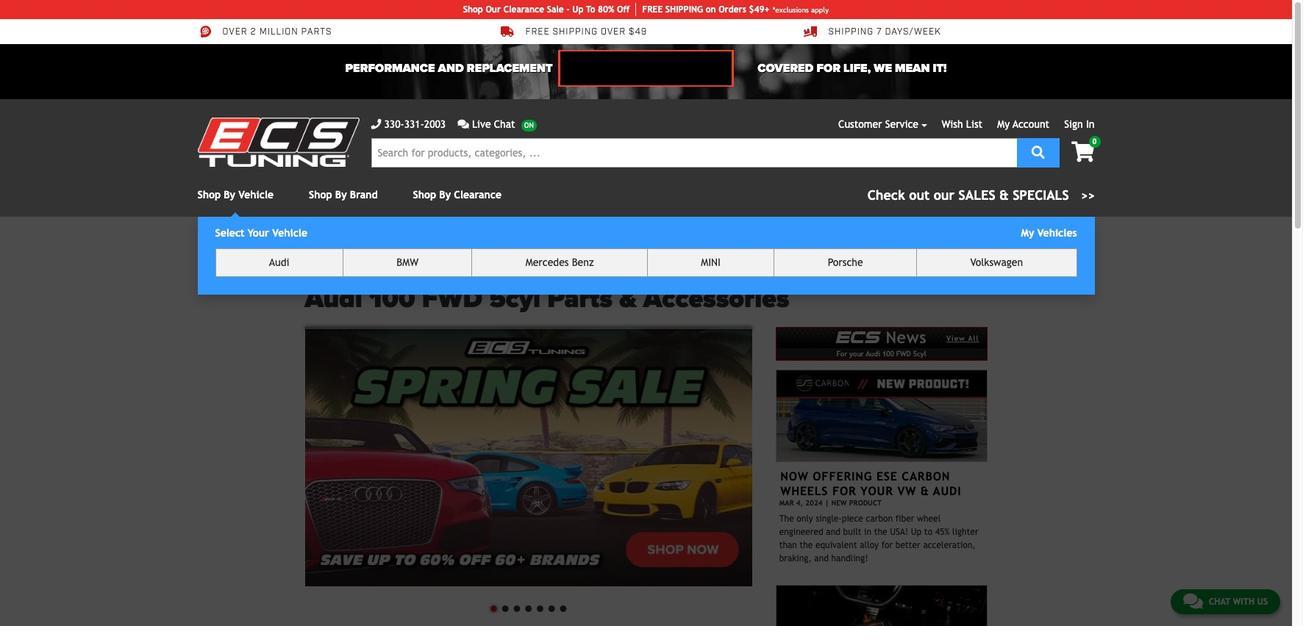 Task type: describe. For each thing, give the bounding box(es) containing it.
for your audi 100 fwd 5cyl
[[837, 350, 927, 358]]

100 down bmw on the left of page
[[369, 283, 415, 315]]

shop by clearance link
[[413, 189, 502, 201]]

7 • from the left
[[558, 595, 569, 621]]

0 vertical spatial for
[[837, 350, 848, 358]]

clearance for our
[[504, 4, 545, 15]]

over
[[223, 27, 248, 38]]

sign in link
[[1065, 118, 1095, 130]]

shop for shop by brand
[[309, 189, 332, 201]]

wheels
[[781, 485, 829, 499]]

equivalent
[[816, 541, 858, 551]]

audi up porsche on the top of the page
[[812, 243, 833, 255]]

alloy
[[860, 541, 879, 551]]

for inside the now offering ese carbon wheels for your vw & audi mar 4, 2024 | new product the only single-piece carbon fiber wheel engineered and built in the usa! up to 45% lighter than the equivalent alloy for better acceleration, braking, and handling!
[[833, 485, 857, 499]]

bmw
[[397, 257, 419, 269]]

my for my vehicles
[[1022, 227, 1035, 239]]

carbon
[[866, 514, 893, 524]]

audi down shop by brand
[[317, 238, 335, 249]]

our
[[486, 4, 501, 15]]

free shipping over $49
[[526, 27, 648, 38]]

vw
[[898, 485, 917, 499]]

than
[[780, 541, 797, 551]]

$49
[[629, 27, 648, 38]]

shop for shop by vehicle
[[198, 189, 221, 201]]

engineered
[[780, 527, 824, 538]]

5cyl down shop by clearance link
[[428, 238, 445, 249]]

replacement
[[467, 61, 553, 76]]

account
[[1013, 118, 1050, 130]]

330-331-2003 link
[[371, 117, 446, 132]]

chat with us link
[[1171, 590, 1281, 615]]

clear link
[[946, 244, 976, 254]]

over 2 million parts
[[223, 27, 332, 38]]

view
[[947, 335, 966, 343]]

braking,
[[780, 554, 812, 564]]

1 vertical spatial &
[[620, 283, 637, 315]]

0 vertical spatial the
[[875, 527, 888, 538]]

*exclusions
[[773, 6, 809, 14]]

wish list
[[942, 118, 983, 130]]

news
[[886, 328, 927, 347]]

clearance for by
[[454, 189, 502, 201]]

in
[[865, 527, 872, 538]]

*exclusions apply link
[[773, 4, 829, 15]]

with
[[1234, 597, 1255, 608]]

schwaben professional scan tools image
[[776, 586, 988, 627]]

2
[[251, 27, 257, 38]]

4,
[[797, 500, 804, 508]]

$49+
[[749, 4, 770, 15]]

specials
[[1013, 188, 1070, 203]]

product
[[850, 500, 882, 508]]

my account link
[[998, 118, 1050, 130]]

carbon
[[902, 470, 951, 484]]

330-
[[384, 118, 404, 130]]

volkswagen
[[971, 257, 1024, 269]]

4 • from the left
[[523, 595, 535, 621]]

brand
[[350, 189, 378, 201]]

mar
[[780, 500, 794, 508]]

for
[[817, 61, 841, 76]]

shop for shop our clearance sale - up to 80% off
[[463, 4, 483, 15]]

wish
[[942, 118, 964, 130]]

ping
[[684, 4, 703, 15]]

performance and replacement
[[345, 61, 553, 76]]

vehicle for shop by vehicle
[[239, 189, 274, 201]]

parts
[[301, 27, 332, 38]]

Search text field
[[371, 138, 1017, 168]]

3 • from the left
[[511, 595, 523, 621]]

fiber
[[896, 514, 915, 524]]

view all
[[947, 335, 980, 343]]

|
[[825, 500, 830, 508]]

vehicles
[[1038, 227, 1078, 239]]

free
[[526, 27, 550, 38]]

sales
[[959, 188, 996, 203]]

my for my account
[[998, 118, 1010, 130]]

the
[[780, 514, 794, 524]]

better
[[896, 541, 921, 551]]

mean
[[896, 61, 930, 76]]

sign in
[[1065, 118, 1095, 130]]

now offering ese carbon wheels for your vw & audi mar 4, 2024 | new product the only single-piece carbon fiber wheel engineered and built in the usa! up to 45% lighter than the equivalent alloy for better acceleration, braking, and handling!
[[780, 470, 979, 564]]

2024
[[806, 500, 823, 508]]

2 horizontal spatial &
[[1000, 188, 1009, 203]]

1 horizontal spatial audi 100 fwd 5cyl
[[812, 243, 897, 255]]

now offering ese carbon wheels for your vw & audi image
[[776, 370, 988, 463]]

ship
[[666, 4, 684, 15]]

usa!
[[890, 527, 909, 538]]

up inside the now offering ese carbon wheels for your vw & audi mar 4, 2024 | new product the only single-piece carbon fiber wheel engineered and built in the usa! up to 45% lighter than the equivalent alloy for better acceleration, braking, and handling!
[[911, 527, 922, 538]]

mercedes benz
[[526, 257, 594, 269]]

0 horizontal spatial your
[[248, 227, 269, 239]]

chat inside live chat link
[[494, 118, 516, 130]]

offering
[[813, 470, 873, 484]]

shipping 7 days/week link
[[804, 25, 942, 38]]

shop by vehicle
[[198, 189, 274, 201]]

wish list link
[[942, 118, 983, 130]]

us
[[1258, 597, 1268, 608]]

over 2 million parts link
[[198, 25, 332, 38]]

on
[[706, 4, 716, 15]]

phone image
[[371, 119, 382, 129]]

shop our clearance sale - up to 80% off link
[[463, 3, 637, 16]]

off
[[617, 4, 630, 15]]

performance
[[345, 61, 435, 76]]

ecs
[[837, 326, 881, 347]]

shipping
[[553, 27, 598, 38]]

1 vertical spatial parts
[[548, 283, 613, 315]]

live chat
[[472, 118, 516, 130]]



Task type: vqa. For each thing, say whether or not it's contained in the screenshot.
'affiliated'
no



Task type: locate. For each thing, give the bounding box(es) containing it.
parts
[[338, 238, 357, 249], [548, 283, 613, 315]]

parts down shop by brand
[[338, 238, 357, 249]]

0 vertical spatial vehicle
[[239, 189, 274, 201]]

only
[[797, 514, 814, 524]]

free ship ping on orders $49+ *exclusions apply
[[643, 4, 829, 15]]

shipping
[[829, 27, 874, 38]]

1 horizontal spatial by
[[335, 189, 347, 201]]

0 vertical spatial clearance
[[504, 4, 545, 15]]

1 horizontal spatial chat
[[1210, 597, 1231, 608]]

0 vertical spatial parts
[[338, 238, 357, 249]]

shop up select on the top of the page
[[198, 189, 221, 201]]

to
[[925, 527, 933, 538]]

up right the -
[[573, 4, 584, 15]]

shop for shop by clearance
[[413, 189, 436, 201]]

by left brand
[[335, 189, 347, 201]]

0 horizontal spatial audi 100 fwd 5cyl
[[367, 238, 445, 249]]

audi 100 fwd 5cyl up bmw on the left of page
[[367, 238, 445, 249]]

audi
[[317, 238, 335, 249], [367, 238, 386, 249], [812, 243, 833, 255], [269, 257, 290, 269], [305, 283, 363, 315], [866, 350, 881, 358], [934, 485, 962, 499]]

over
[[601, 27, 626, 38]]

audi down the select your vehicle on the left of the page
[[269, 257, 290, 269]]

1 vertical spatial my
[[1022, 227, 1035, 239]]

your
[[850, 350, 864, 358]]

days/week
[[885, 27, 942, 38]]

&
[[1000, 188, 1009, 203], [620, 283, 637, 315], [921, 485, 930, 499]]

select
[[215, 227, 245, 239]]

for up the new at the bottom of the page
[[833, 485, 857, 499]]

0 horizontal spatial by
[[224, 189, 235, 201]]

live
[[472, 118, 491, 130]]

shop by clearance
[[413, 189, 502, 201]]

new
[[832, 500, 847, 508]]

audi down audi parts
[[305, 283, 363, 315]]

your right select on the top of the page
[[248, 227, 269, 239]]

& inside the now offering ese carbon wheels for your vw & audi mar 4, 2024 | new product the only single-piece carbon fiber wheel engineered and built in the usa! up to 45% lighter than the equivalent alloy for better acceleration, braking, and handling!
[[921, 485, 930, 499]]

my vehicles
[[1022, 227, 1078, 239]]

vehicle left audi parts
[[272, 227, 308, 239]]

shop by brand
[[309, 189, 378, 201]]

my
[[998, 118, 1010, 130], [1022, 227, 1035, 239]]

the right in
[[875, 527, 888, 538]]

chat inside "chat with us" link
[[1210, 597, 1231, 608]]

0 vertical spatial my
[[998, 118, 1010, 130]]

0 vertical spatial chat
[[494, 118, 516, 130]]

2 horizontal spatial by
[[440, 189, 451, 201]]

100 up bmw on the left of page
[[388, 238, 404, 249]]

all
[[969, 335, 980, 343]]

shop right brand
[[413, 189, 436, 201]]

and
[[438, 61, 464, 76]]

0 horizontal spatial clearance
[[454, 189, 502, 201]]

0 vertical spatial &
[[1000, 188, 1009, 203]]

shop left our
[[463, 4, 483, 15]]

shop inside shop our clearance sale - up to 80% off link
[[463, 4, 483, 15]]

ecs news
[[837, 326, 927, 347]]

up left to
[[911, 527, 922, 538]]

to
[[586, 4, 596, 15]]

and down equivalent
[[815, 554, 829, 564]]

1 horizontal spatial your
[[861, 485, 894, 499]]

shop our clearance sale - up to 80% off
[[463, 4, 630, 15]]

single-
[[816, 514, 842, 524]]

chat right live
[[494, 118, 516, 130]]

shop by vehicle link
[[198, 189, 274, 201]]

acceleration,
[[924, 541, 976, 551]]

mercedes
[[526, 257, 569, 269]]

and up equivalent
[[827, 527, 841, 538]]

your inside the now offering ese carbon wheels for your vw & audi mar 4, 2024 | new product the only single-piece carbon fiber wheel engineered and built in the usa! up to 45% lighter than the equivalent alloy for better acceleration, braking, and handling!
[[861, 485, 894, 499]]

customer service button
[[839, 117, 927, 132]]

apply
[[811, 6, 829, 14]]

free shipping over $49 link
[[501, 25, 648, 38]]

live chat link
[[458, 117, 537, 132]]

-
[[567, 4, 570, 15]]

shop left brand
[[309, 189, 332, 201]]

1 • from the left
[[488, 595, 500, 621]]

0 horizontal spatial the
[[800, 541, 813, 551]]

my left vehicles on the right top of page
[[1022, 227, 1035, 239]]

sales & specials
[[959, 188, 1070, 203]]

clearance up free
[[504, 4, 545, 15]]

my left account
[[998, 118, 1010, 130]]

covered
[[758, 61, 814, 76]]

5cyl down mercedes
[[489, 283, 541, 315]]

1 vertical spatial the
[[800, 541, 813, 551]]

5cyl left clear
[[878, 243, 897, 255]]

lifetime replacement program banner image
[[559, 50, 734, 87]]

generic - ecs spring sale image
[[305, 327, 753, 587]]

1 vertical spatial for
[[833, 485, 857, 499]]

the
[[875, 527, 888, 538], [800, 541, 813, 551]]

covered for life, we mean it!
[[758, 61, 947, 76]]

1 horizontal spatial parts
[[548, 283, 613, 315]]

1 vertical spatial up
[[911, 527, 922, 538]]

select your vehicle
[[215, 227, 308, 239]]

your up "product"
[[861, 485, 894, 499]]

the down the engineered
[[800, 541, 813, 551]]

sign
[[1065, 118, 1084, 130]]

0 horizontal spatial chat
[[494, 118, 516, 130]]

for left your
[[837, 350, 848, 358]]

audi parts link
[[317, 238, 365, 249]]

sales & specials link
[[868, 185, 1095, 205]]

1 horizontal spatial up
[[911, 527, 922, 538]]

we
[[874, 61, 893, 76]]

1 horizontal spatial my
[[1022, 227, 1035, 239]]

comments image
[[458, 119, 469, 129]]

7
[[877, 27, 883, 38]]

1 vertical spatial your
[[861, 485, 894, 499]]

1 vertical spatial and
[[815, 554, 829, 564]]

2 by from the left
[[335, 189, 347, 201]]

by for clearance
[[440, 189, 451, 201]]

clearance down live
[[454, 189, 502, 201]]

customer
[[839, 118, 883, 130]]

by down 2003
[[440, 189, 451, 201]]

0 vertical spatial and
[[827, 527, 841, 538]]

ese
[[877, 470, 898, 484]]

by for vehicle
[[224, 189, 235, 201]]

my account
[[998, 118, 1050, 130]]

audi right audi parts "link"
[[367, 238, 386, 249]]

by for brand
[[335, 189, 347, 201]]

audi 100 fwd 5cyl
[[367, 238, 445, 249], [812, 243, 897, 255]]

free
[[643, 4, 663, 15]]

330-331-2003
[[384, 118, 446, 130]]

life,
[[844, 61, 871, 76]]

now
[[781, 470, 809, 484]]

0 horizontal spatial my
[[998, 118, 1010, 130]]

vehicle up the select your vehicle on the left of the page
[[239, 189, 274, 201]]

ecs tuning image
[[198, 118, 359, 167]]

6 • from the left
[[546, 595, 558, 621]]

0 horizontal spatial parts
[[338, 238, 357, 249]]

• • • • • • •
[[488, 595, 569, 621]]

5 • from the left
[[535, 595, 546, 621]]

0 vertical spatial up
[[573, 4, 584, 15]]

1 vertical spatial clearance
[[454, 189, 502, 201]]

and
[[827, 527, 841, 538], [815, 554, 829, 564]]

service
[[886, 118, 919, 130]]

audi inside the now offering ese carbon wheels for your vw & audi mar 4, 2024 | new product the only single-piece carbon fiber wheel engineered and built in the usa! up to 45% lighter than the equivalent alloy for better acceleration, braking, and handling!
[[934, 485, 962, 499]]

shopping cart image
[[1072, 142, 1095, 163]]

vehicle
[[239, 189, 274, 201], [272, 227, 308, 239]]

1 by from the left
[[224, 189, 235, 201]]

audi parts
[[317, 238, 357, 249]]

100 up porsche on the top of the page
[[835, 243, 852, 255]]

shipping 7 days/week
[[829, 27, 942, 38]]

0 horizontal spatial up
[[573, 4, 584, 15]]

0 horizontal spatial &
[[620, 283, 637, 315]]

1 horizontal spatial the
[[875, 527, 888, 538]]

my vehicles link
[[1022, 227, 1078, 239]]

for
[[882, 541, 893, 551]]

45%
[[936, 527, 950, 538]]

audi down carbon
[[934, 485, 962, 499]]

million
[[259, 27, 299, 38]]

audi 100 fwd 5cyl up porsche on the top of the page
[[812, 243, 897, 255]]

benz
[[572, 257, 594, 269]]

in
[[1087, 118, 1095, 130]]

1 vertical spatial chat
[[1210, 597, 1231, 608]]

by up select on the top of the page
[[224, 189, 235, 201]]

search image
[[1032, 145, 1045, 159]]

0 vertical spatial your
[[248, 227, 269, 239]]

vehicle for select your vehicle
[[272, 227, 308, 239]]

3 by from the left
[[440, 189, 451, 201]]

parts down benz
[[548, 283, 613, 315]]

chat left with
[[1210, 597, 1231, 608]]

audi right your
[[866, 350, 881, 358]]

2003
[[424, 118, 446, 130]]

100 down ecs news
[[883, 350, 895, 358]]

1 horizontal spatial clearance
[[504, 4, 545, 15]]

1 vertical spatial vehicle
[[272, 227, 308, 239]]

mini
[[701, 257, 721, 269]]

clear
[[946, 244, 969, 253]]

80%
[[598, 4, 615, 15]]

sale
[[547, 4, 564, 15]]

2 • from the left
[[500, 595, 511, 621]]

5cyl down news
[[914, 350, 927, 358]]

2 vertical spatial &
[[921, 485, 930, 499]]

1 horizontal spatial &
[[921, 485, 930, 499]]

wheel
[[918, 514, 941, 524]]



